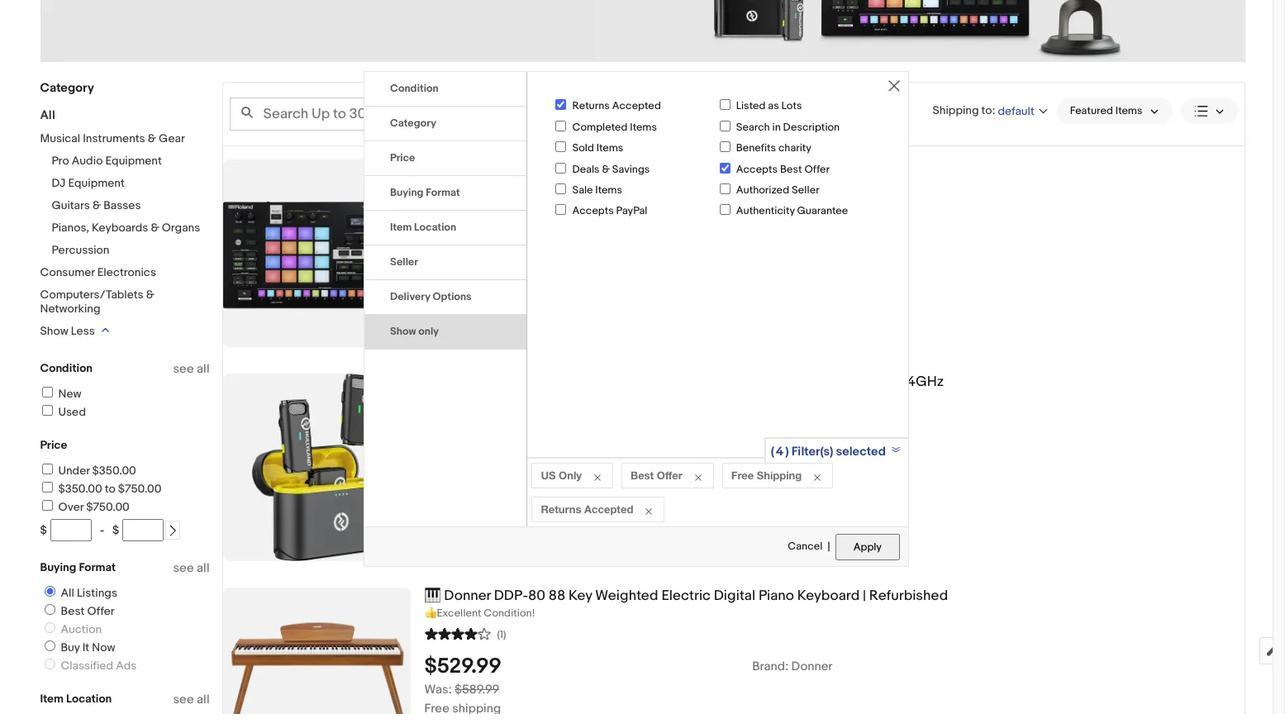 Task type: locate. For each thing, give the bounding box(es) containing it.
1 horizontal spatial item location
[[390, 221, 456, 234]]

1 vertical spatial format
[[79, 560, 116, 574]]

accepts down sale items
[[572, 204, 614, 218]]

only
[[559, 469, 582, 482]]

1 vertical spatial best
[[631, 469, 654, 482]]

1 vertical spatial see
[[173, 560, 194, 576]]

equipment up guitars & basses link
[[68, 176, 125, 190]]

returns accepted up the completed items
[[572, 100, 661, 113]]

top rated plus
[[766, 194, 850, 210]]

Apply submit
[[835, 534, 900, 561]]

percussion
[[52, 243, 109, 257]]

item
[[390, 221, 412, 234], [40, 692, 64, 706]]

1 horizontal spatial all
[[61, 586, 74, 600]]

2 ebay from the top
[[442, 434, 467, 448]]

$750.00 down $350.00 to $750.00
[[86, 500, 130, 514]]

$ right -
[[112, 523, 119, 537]]

2 vertical spatial offer
[[87, 604, 115, 618]]

musical instruments & gear link
[[40, 131, 185, 145]]

offer
[[805, 162, 830, 176], [657, 469, 682, 482], [87, 604, 115, 618]]

0 vertical spatial donner
[[444, 588, 491, 604]]

0 vertical spatial buying format
[[390, 186, 460, 200]]

0 vertical spatial returns accepted
[[572, 100, 661, 113]]

computers/tablets
[[40, 288, 144, 302]]

1 horizontal spatial seller
[[792, 183, 820, 197]]

key
[[569, 588, 592, 604]]

2 brand: from the top
[[752, 659, 789, 674]]

ebay down hollyland
[[442, 434, 467, 448]]

location down classified ads link
[[66, 692, 112, 706]]

brand: down top at right top
[[752, 217, 789, 233]]

all right all listings "option"
[[61, 586, 74, 600]]

$750.00
[[118, 482, 162, 496], [86, 500, 130, 514]]

location inside tab list
[[414, 221, 456, 234]]

0 vertical spatial format
[[426, 186, 460, 200]]

$350.00 to $750.00 link
[[39, 482, 162, 496]]

0 vertical spatial best offer
[[631, 469, 682, 482]]

under $350.00 link
[[39, 464, 136, 478]]

buying format up all listings 'link'
[[40, 560, 116, 574]]

1 horizontal spatial show
[[390, 325, 416, 338]]

2 vertical spatial items
[[595, 183, 622, 197]]

mv-
[[533, 160, 559, 176]]

returns up completed
[[572, 100, 610, 113]]

buying
[[390, 186, 424, 200], [40, 560, 76, 574]]

0 vertical spatial brand:
[[752, 217, 789, 233]]

consumer electronics link
[[40, 265, 156, 279]]

accepts paypal
[[572, 204, 648, 218]]

$350.00 up over $750.00 link
[[58, 482, 102, 496]]

instruments
[[83, 131, 145, 145]]

1 vertical spatial donner
[[791, 659, 833, 674]]

)
[[786, 444, 789, 460]]

🎹 donner ddp-80 88 key weighted electric digital piano keyboard | refurbished image
[[223, 588, 410, 714]]

refurbished down watching
[[470, 239, 535, 253]]

condition inside tab list
[[390, 82, 439, 95]]

ebay refurbished down lark
[[442, 434, 535, 448]]

1 horizontal spatial $
[[112, 523, 119, 537]]

2 see all button from the top
[[173, 560, 210, 576]]

2 see from the top
[[173, 560, 194, 576]]

location
[[414, 221, 456, 234], [66, 692, 112, 706]]

price
[[390, 152, 415, 165], [40, 438, 67, 452]]

0 vertical spatial buying
[[390, 186, 424, 200]]

location down $527.99
[[414, 221, 456, 234]]

digital
[[714, 588, 755, 604]]

offer down charity
[[805, 162, 830, 176]]

0 vertical spatial price
[[390, 152, 415, 165]]

3 all from the top
[[197, 692, 210, 707]]

1 see from the top
[[173, 361, 194, 377]]

tab list
[[364, 72, 527, 350]]

results
[[641, 107, 679, 121]]

us
[[541, 469, 556, 482]]

listings
[[77, 586, 117, 600]]

1 vertical spatial seller
[[390, 256, 418, 269]]

0 horizontal spatial donner
[[444, 588, 491, 604]]

$350.00
[[92, 464, 136, 478], [58, 482, 102, 496]]

1 horizontal spatial buying
[[390, 186, 424, 200]]

production
[[566, 160, 637, 176]]

$350.00 to $750.00
[[58, 482, 162, 496]]

1 see all button from the top
[[173, 361, 210, 377]]

1 vertical spatial items
[[596, 141, 623, 155]]

listed as lots
[[736, 100, 802, 113]]

returns accepted down only
[[541, 503, 633, 516]]

ebay down 114 watching
[[442, 239, 467, 253]]

0 horizontal spatial show
[[40, 324, 68, 338]]

brand:
[[752, 217, 789, 233], [752, 659, 789, 674]]

2 vertical spatial all
[[197, 692, 210, 707]]

donner down 👍excellent condition! "text field"
[[791, 659, 833, 674]]

benefits charity
[[736, 141, 812, 155]]

3 see from the top
[[173, 692, 194, 707]]

roland down top rated plus
[[791, 217, 831, 233]]

0 horizontal spatial buying format
[[40, 560, 116, 574]]

0 horizontal spatial category
[[40, 80, 94, 96]]

0 vertical spatial ebay
[[442, 239, 467, 253]]

show only
[[390, 325, 439, 338]]

$750.00 right the to
[[118, 482, 162, 496]]

1 horizontal spatial condition
[[390, 82, 439, 95]]

returns
[[572, 100, 610, 113], [541, 503, 581, 516]]

1 horizontal spatial location
[[414, 221, 456, 234]]

1 vertical spatial condition
[[40, 361, 93, 375]]

items up accepts paypal
[[595, 183, 622, 197]]

All Listings radio
[[44, 586, 55, 597]]

1 vertical spatial brand:
[[752, 659, 789, 674]]

1 vertical spatial ebay
[[442, 434, 467, 448]]

$ down over $750.00 option
[[40, 523, 47, 537]]

tab list containing condition
[[364, 72, 527, 350]]

0 horizontal spatial best
[[61, 604, 85, 618]]

0 horizontal spatial item location
[[40, 692, 112, 706]]

1 vertical spatial offer
[[657, 469, 682, 482]]

0 vertical spatial location
[[414, 221, 456, 234]]

hollyland lark m1 wireless lavalier microphone, noise cancellation 656ft 2.4ghz link
[[424, 374, 1244, 391]]

Maximum Value text field
[[123, 519, 164, 541]]

see all button
[[173, 361, 210, 377], [173, 560, 210, 576], [173, 692, 210, 707]]

0 vertical spatial see
[[173, 361, 194, 377]]

1 ebay from the top
[[442, 239, 467, 253]]

hollyland
[[424, 374, 485, 390]]

sale
[[572, 183, 593, 197]]

paypal
[[616, 204, 648, 218]]

in
[[772, 120, 781, 134]]

all for all listings
[[197, 560, 210, 576]]

deals
[[572, 162, 600, 176]]

Completed Items checkbox
[[556, 120, 566, 131]]

0 horizontal spatial seller
[[390, 256, 418, 269]]

all inside all musical instruments & gear pro audio equipment dj equipment guitars & basses pianos, keyboards & organs percussion consumer electronics computers/tablets & networking show less
[[40, 107, 55, 123]]

0 horizontal spatial $
[[40, 523, 47, 537]]

now
[[92, 641, 115, 655]]

donner for 🎹
[[444, 588, 491, 604]]

0 vertical spatial best
[[780, 162, 802, 176]]

0 vertical spatial accepted
[[612, 100, 661, 113]]

1 horizontal spatial best
[[631, 469, 654, 482]]

see all
[[173, 361, 210, 377], [173, 560, 210, 576], [173, 692, 210, 707]]

2 vertical spatial see
[[173, 692, 194, 707]]

item location down $527.99
[[390, 221, 456, 234]]

format up the '114'
[[426, 186, 460, 200]]

search in description
[[736, 120, 840, 134]]

(1) link
[[424, 625, 506, 641]]

seller up authenticity guarantee
[[792, 183, 820, 197]]

0 vertical spatial all
[[40, 107, 55, 123]]

1 vertical spatial accepted
[[584, 503, 633, 516]]

1 brand: from the top
[[752, 217, 789, 233]]

0 vertical spatial $350.00
[[92, 464, 136, 478]]

item location down classified
[[40, 692, 112, 706]]

0 vertical spatial offer
[[805, 162, 830, 176]]

0 vertical spatial see all button
[[173, 361, 210, 377]]

1 horizontal spatial roland
[[791, 217, 831, 233]]

best
[[780, 162, 802, 176], [631, 469, 654, 482], [61, 604, 85, 618]]

item down classified ads option
[[40, 692, 64, 706]]

1 vertical spatial buying
[[40, 560, 76, 574]]

0 vertical spatial all
[[197, 361, 210, 377]]

Used checkbox
[[42, 405, 52, 416]]

refurbished down benefits charity option
[[686, 160, 764, 176]]

ebay refurbished down watching
[[442, 239, 535, 253]]

equipment
[[105, 154, 162, 168], [68, 176, 125, 190]]

0 vertical spatial condition
[[390, 82, 439, 95]]

see for new
[[173, 361, 194, 377]]

(
[[771, 444, 774, 460]]

items up deals & savings
[[596, 141, 623, 155]]

buying up all listings "option"
[[40, 560, 76, 574]]

close image
[[888, 80, 900, 92]]

new link
[[39, 387, 81, 401]]

offer left free
[[657, 469, 682, 482]]

2 horizontal spatial best
[[780, 162, 802, 176]]

brand: inside brand: donner was: $589.99
[[752, 659, 789, 674]]

weighted
[[595, 588, 658, 604]]

items for sale items
[[595, 183, 622, 197]]

free
[[731, 469, 754, 482]]

returns down us only
[[541, 503, 581, 516]]

👍excellent
[[424, 606, 481, 620]]

equipment down instruments
[[105, 154, 162, 168]]

0 vertical spatial roland
[[424, 160, 469, 176]]

1 vertical spatial location
[[66, 692, 112, 706]]

buying format up the '114'
[[390, 186, 460, 200]]

Classified Ads radio
[[44, 659, 55, 669]]

1 vertical spatial returns
[[541, 503, 581, 516]]

2 $ from the left
[[112, 523, 119, 537]]

Auction radio
[[44, 622, 55, 633]]

$350.00 to $750.00 checkbox
[[42, 482, 52, 493]]

donner up 👍excellent
[[444, 588, 491, 604]]

& down electronics
[[146, 288, 155, 302]]

New checkbox
[[42, 387, 52, 398]]

2 see all from the top
[[173, 560, 210, 576]]

all up musical
[[40, 107, 55, 123]]

seller up delivery
[[390, 256, 418, 269]]

0 vertical spatial ebay refurbished
[[442, 239, 535, 253]]

1 vertical spatial all
[[61, 586, 74, 600]]

0 horizontal spatial offer
[[87, 604, 115, 618]]

brand: down piano
[[752, 659, 789, 674]]

1 horizontal spatial accepts
[[736, 162, 778, 176]]

3 see all button from the top
[[173, 692, 210, 707]]

0 horizontal spatial roland
[[424, 160, 469, 176]]

best right only
[[631, 469, 654, 482]]

accepts down benefits
[[736, 162, 778, 176]]

0 horizontal spatial item
[[40, 692, 64, 706]]

1 vertical spatial see all button
[[173, 560, 210, 576]]

$350.00 up the to
[[92, 464, 136, 478]]

refurbished right |
[[869, 588, 948, 604]]

0 vertical spatial see all
[[173, 361, 210, 377]]

used
[[58, 405, 86, 419]]

0 vertical spatial $750.00
[[118, 482, 162, 496]]

Buy It Now radio
[[44, 641, 55, 651]]

charity
[[779, 141, 812, 155]]

2 vertical spatial see all
[[173, 692, 210, 707]]

0 horizontal spatial accepts
[[572, 204, 614, 218]]

under
[[58, 464, 90, 478]]

basses
[[103, 198, 141, 212]]

&
[[148, 131, 156, 145], [602, 162, 610, 176], [92, 198, 101, 212], [151, 221, 159, 235], [146, 288, 155, 302]]

it
[[82, 641, 89, 655]]

0 horizontal spatial best offer
[[61, 604, 115, 618]]

1 vertical spatial all
[[197, 560, 210, 576]]

pro
[[52, 154, 69, 168]]

roland verselab mv-1 production studio refurbished link
[[424, 160, 1244, 177]]

all musical instruments & gear pro audio equipment dj equipment guitars & basses pianos, keyboards & organs percussion consumer electronics computers/tablets & networking show less
[[40, 107, 200, 338]]

audio
[[72, 154, 103, 168]]

best down charity
[[780, 162, 802, 176]]

used link
[[39, 405, 86, 419]]

& down dj equipment link
[[92, 198, 101, 212]]

0 vertical spatial seller
[[792, 183, 820, 197]]

1 vertical spatial buying format
[[40, 560, 116, 574]]

2 vertical spatial see all button
[[173, 692, 210, 707]]

donner inside brand: donner was: $589.99
[[791, 659, 833, 674]]

format up listings
[[79, 560, 116, 574]]

see all for new
[[173, 361, 210, 377]]

consumer
[[40, 265, 95, 279]]

buy
[[61, 641, 80, 655]]

items right completed
[[630, 120, 657, 134]]

donner inside the 🎹 donner ddp-80 88 key weighted electric digital piano keyboard | refurbished 👍excellent condition!
[[444, 588, 491, 604]]

1 horizontal spatial best offer
[[631, 469, 682, 482]]

ebay refurbished
[[442, 239, 535, 253], [442, 434, 535, 448]]

0 vertical spatial accepts
[[736, 162, 778, 176]]

electric
[[662, 588, 711, 604]]

-
[[100, 523, 104, 537]]

percussion link
[[52, 243, 109, 257]]

accepts
[[736, 162, 778, 176], [572, 204, 614, 218]]

best up auction link
[[61, 604, 85, 618]]

Listed as Lots checkbox
[[720, 100, 730, 110]]

1 horizontal spatial buying format
[[390, 186, 460, 200]]

offer down listings
[[87, 604, 115, 618]]

show left only
[[390, 325, 416, 338]]

Sale Items checkbox
[[556, 183, 566, 194]]

1 ebay refurbished from the top
[[442, 239, 535, 253]]

2 all from the top
[[197, 560, 210, 576]]

category
[[40, 80, 94, 96], [390, 117, 436, 130]]

all
[[197, 361, 210, 377], [197, 560, 210, 576], [197, 692, 210, 707]]

as
[[768, 100, 779, 113]]

1 vertical spatial see all
[[173, 560, 210, 576]]

1 horizontal spatial category
[[390, 117, 436, 130]]

top
[[766, 194, 787, 210]]

0 vertical spatial item
[[390, 221, 412, 234]]

Over $750.00 checkbox
[[42, 500, 52, 511]]

1 vertical spatial best offer
[[61, 604, 115, 618]]

1 all from the top
[[197, 361, 210, 377]]

buying left $527.99
[[390, 186, 424, 200]]

1 $ from the left
[[40, 523, 47, 537]]

1 horizontal spatial offer
[[657, 469, 682, 482]]

item left the '114'
[[390, 221, 412, 234]]

savings
[[612, 162, 650, 176]]

roland up $527.99
[[424, 160, 469, 176]]

show down networking in the left top of the page
[[40, 324, 68, 338]]

1 vertical spatial category
[[390, 117, 436, 130]]

1 vertical spatial price
[[40, 438, 67, 452]]

filter(s)
[[792, 444, 833, 460]]

1 see all from the top
[[173, 361, 210, 377]]

authorized
[[736, 183, 789, 197]]

1 vertical spatial roland
[[791, 217, 831, 233]]



Task type: vqa. For each thing, say whether or not it's contained in the screenshot.
the All Filters 'button'
no



Task type: describe. For each thing, give the bounding box(es) containing it.
selected
[[836, 444, 886, 460]]

2.4ghz
[[896, 374, 944, 390]]

all for all musical instruments & gear pro audio equipment dj equipment guitars & basses pianos, keyboards & organs percussion consumer electronics computers/tablets & networking show less
[[40, 107, 55, 123]]

gear
[[159, 131, 185, 145]]

to
[[105, 482, 115, 496]]

hollyland lark m1 wireless lavalier microphone, noise cancellation 656ft 2.4ghz
[[424, 374, 944, 390]]

& left gear
[[148, 131, 156, 145]]

👍Excellent Condition! text field
[[424, 606, 1244, 621]]

0 horizontal spatial location
[[66, 692, 112, 706]]

Accepts Best Offer checkbox
[[720, 162, 730, 173]]

2 vertical spatial best
[[61, 604, 85, 618]]

583
[[618, 107, 638, 121]]

Minimum Value text field
[[50, 519, 91, 541]]

( 4 ) filter(s) selected
[[771, 444, 886, 460]]

all listings link
[[38, 586, 121, 600]]

deals & savings
[[572, 162, 650, 176]]

condition!
[[484, 606, 535, 620]]

hollyland lark m1 wireless lavalier microphone, noise cancellation 656ft 2.4ghz image
[[252, 374, 381, 561]]

options
[[433, 290, 472, 304]]

piano
[[759, 588, 794, 604]]

buying format inside tab list
[[390, 186, 460, 200]]

less
[[71, 324, 95, 338]]

brand: for roland
[[752, 217, 789, 233]]

keyboard
[[797, 588, 860, 604]]

brand: donner was: $589.99
[[424, 659, 833, 697]]

under $350.00
[[58, 464, 136, 478]]

0 horizontal spatial condition
[[40, 361, 93, 375]]

& left organs
[[151, 221, 159, 235]]

accepts for accepts paypal
[[572, 204, 614, 218]]

donner for brand:
[[791, 659, 833, 674]]

authenticity guarantee
[[736, 204, 848, 218]]

refurbished inside the 🎹 donner ddp-80 88 key weighted electric digital piano keyboard | refurbished 👍excellent condition!
[[869, 588, 948, 604]]

show less button
[[40, 324, 109, 338]]

m1
[[518, 374, 534, 390]]

0 horizontal spatial buying
[[40, 560, 76, 574]]

refurbished down lark
[[470, 434, 535, 448]]

cancel button
[[787, 533, 823, 561]]

1 horizontal spatial price
[[390, 152, 415, 165]]

$527.99
[[424, 189, 500, 215]]

114
[[424, 217, 440, 233]]

0 horizontal spatial format
[[79, 560, 116, 574]]

[object undefined] image
[[752, 194, 850, 210]]

1 vertical spatial $750.00
[[86, 500, 130, 514]]

pro audio equipment link
[[52, 154, 162, 168]]

1 vertical spatial equipment
[[68, 176, 125, 190]]

Benefits charity checkbox
[[720, 141, 730, 152]]

roland verselab mv-1 production studio refurbished image
[[223, 160, 410, 347]]

new
[[58, 387, 81, 401]]

classified ads
[[61, 659, 137, 673]]

description
[[783, 120, 840, 134]]

ddp-
[[494, 588, 528, 604]]

plus
[[826, 194, 850, 210]]

classified
[[61, 659, 113, 673]]

0 vertical spatial returns
[[572, 100, 610, 113]]

🎹
[[424, 588, 441, 604]]

items for sold items
[[596, 141, 623, 155]]

over $750.00 link
[[39, 500, 130, 514]]

buy it now link
[[38, 641, 119, 655]]

3 see all from the top
[[173, 692, 210, 707]]

sold
[[572, 141, 594, 155]]

0 horizontal spatial price
[[40, 438, 67, 452]]

delivery
[[390, 290, 430, 304]]

items for completed items
[[630, 120, 657, 134]]

delivery options
[[390, 290, 472, 304]]

& right deals
[[602, 162, 610, 176]]

refurbished inside 'link'
[[686, 160, 764, 176]]

0 vertical spatial item location
[[390, 221, 456, 234]]

lavalier
[[596, 374, 645, 390]]

$529.99
[[424, 654, 502, 679]]

$ for minimum value text field
[[40, 523, 47, 537]]

see for all listings
[[173, 560, 194, 576]]

Deals & Savings checkbox
[[556, 162, 566, 173]]

1 vertical spatial $350.00
[[58, 482, 102, 496]]

authenticity
[[736, 204, 795, 218]]

verselab
[[472, 160, 529, 176]]

1
[[559, 160, 563, 176]]

submit price range image
[[167, 525, 179, 537]]

accepts for accepts best offer
[[736, 162, 778, 176]]

search
[[736, 120, 770, 134]]

1 horizontal spatial item
[[390, 221, 412, 234]]

organs
[[162, 221, 200, 235]]

category inside tab list
[[390, 117, 436, 130]]

see all button for new
[[173, 361, 210, 377]]

pianos,
[[52, 221, 89, 235]]

all for all listings
[[61, 586, 74, 600]]

wireless
[[537, 374, 593, 390]]

Accepts PayPal checkbox
[[556, 204, 566, 215]]

ads
[[116, 659, 137, 673]]

|
[[863, 588, 866, 604]]

Under $350.00 checkbox
[[42, 464, 52, 474]]

show inside all musical instruments & gear pro audio equipment dj equipment guitars & basses pianos, keyboards & organs percussion consumer electronics computers/tablets & networking show less
[[40, 324, 68, 338]]

buy it now
[[61, 641, 115, 655]]

rated
[[790, 194, 824, 210]]

shipping
[[757, 469, 802, 482]]

over $750.00
[[58, 500, 130, 514]]

4 out of 5 stars image
[[424, 625, 491, 641]]

authorized seller
[[736, 183, 820, 197]]

lots
[[781, 100, 802, 113]]

completed
[[572, 120, 628, 134]]

2 horizontal spatial offer
[[805, 162, 830, 176]]

musical
[[40, 131, 80, 145]]

2 ebay refurbished from the top
[[442, 434, 535, 448]]

0 vertical spatial category
[[40, 80, 94, 96]]

brand: for donner
[[752, 659, 789, 674]]

guitars
[[52, 198, 90, 212]]

guitars & basses link
[[52, 198, 141, 212]]

Sold Items checkbox
[[556, 141, 566, 152]]

guarantee
[[797, 204, 848, 218]]

0 vertical spatial equipment
[[105, 154, 162, 168]]

listed
[[736, 100, 766, 113]]

$589.99
[[455, 682, 499, 697]]

Search in Description checkbox
[[720, 120, 730, 131]]

lark
[[488, 374, 515, 390]]

brand: roland
[[752, 217, 831, 233]]

cancellation
[[772, 374, 855, 390]]

583 results
[[618, 107, 679, 121]]

classified ads link
[[38, 659, 140, 673]]

sale items
[[572, 183, 622, 197]]

1 vertical spatial item
[[40, 692, 64, 706]]

$ for maximum value text box
[[112, 523, 119, 537]]

see all for all listings
[[173, 560, 210, 576]]

see all button for all listings
[[173, 560, 210, 576]]

4
[[776, 444, 784, 460]]

dj
[[52, 176, 66, 190]]

Best Offer radio
[[44, 604, 55, 615]]

Authenticity Guarantee checkbox
[[720, 204, 730, 215]]

accepts best offer
[[736, 162, 830, 176]]

Returns Accepted checkbox
[[556, 100, 566, 110]]

1 horizontal spatial format
[[426, 186, 460, 200]]

roland verselab mv-1 production studio refurbished
[[424, 160, 764, 176]]

1 vertical spatial returns accepted
[[541, 503, 633, 516]]

roland inside 'link'
[[424, 160, 469, 176]]

Authorized Seller checkbox
[[720, 183, 730, 194]]

🎹 donner ddp-80 88 key weighted electric digital piano keyboard | refurbished link
[[424, 588, 1244, 605]]

all for new
[[197, 361, 210, 377]]

all listings
[[61, 586, 117, 600]]

(1)
[[497, 628, 506, 641]]



